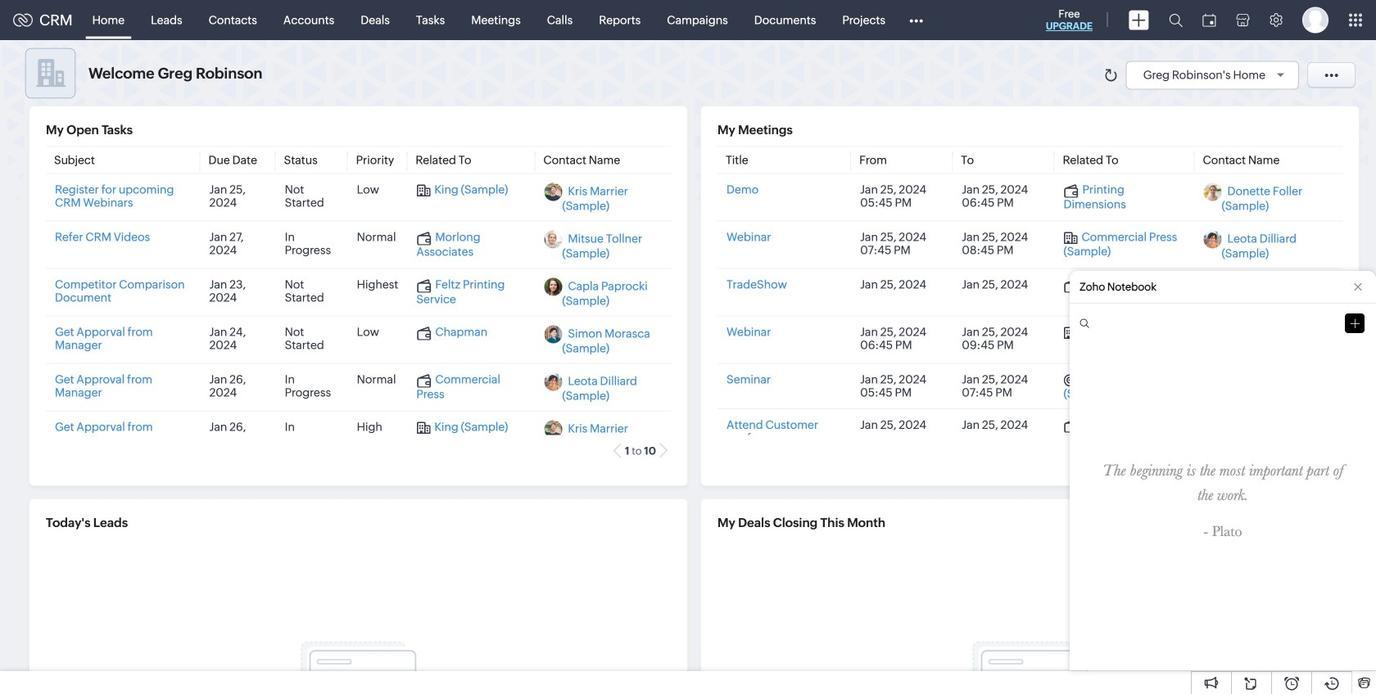 Task type: locate. For each thing, give the bounding box(es) containing it.
search image
[[1169, 13, 1183, 27]]

profile image
[[1303, 7, 1329, 33]]

search element
[[1159, 0, 1193, 40]]

logo image
[[13, 14, 33, 27]]

create menu image
[[1129, 10, 1150, 30]]



Task type: describe. For each thing, give the bounding box(es) containing it.
create menu element
[[1119, 0, 1159, 40]]

calendar image
[[1203, 14, 1217, 27]]

profile element
[[1293, 0, 1339, 40]]

Other Modules field
[[899, 7, 934, 33]]



Task type: vqa. For each thing, say whether or not it's contained in the screenshot.
Campaigns
no



